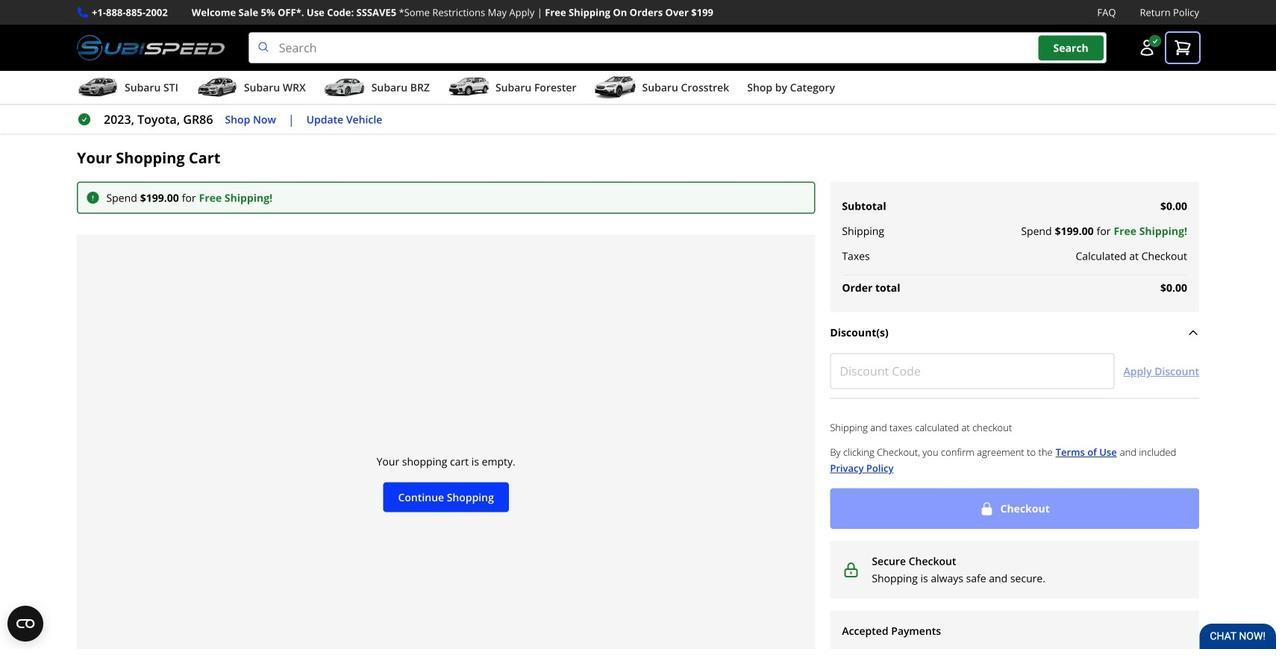 Task type: locate. For each thing, give the bounding box(es) containing it.
search input field
[[248, 32, 1107, 64]]

subispeed logo image
[[77, 32, 224, 64]]

a subaru wrx thumbnail image image
[[196, 76, 238, 99]]

open widget image
[[7, 606, 43, 642]]

a subaru brz thumbnail image image
[[324, 76, 366, 99]]

a subaru crosstrek thumbnail image image
[[595, 76, 636, 99]]



Task type: vqa. For each thing, say whether or not it's contained in the screenshot.
Open widget icon
yes



Task type: describe. For each thing, give the bounding box(es) containing it.
a subaru sti thumbnail image image
[[77, 76, 119, 99]]

account image
[[1138, 39, 1156, 57]]

a subaru forester thumbnail image image
[[448, 76, 490, 99]]



